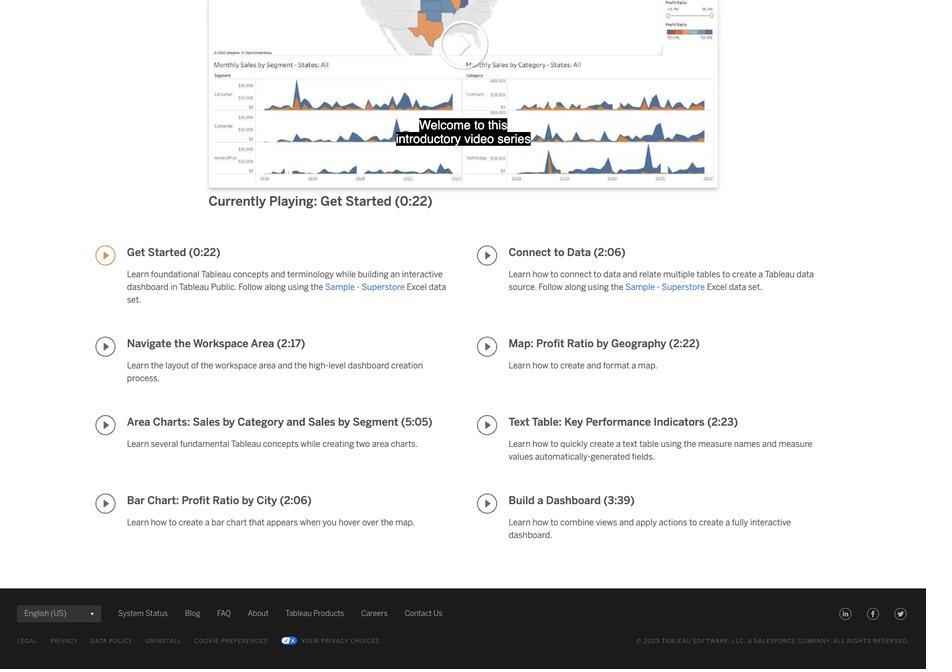 Task type: describe. For each thing, give the bounding box(es) containing it.
and inside learn the layout of the workspace area and the high-level dashboard creation process.
[[278, 361, 293, 371]]

using inside learn foundational tableau concepts and terminology while building an interactive dashboard in tableau public. follow along using the
[[288, 282, 309, 292]]

0 horizontal spatial started
[[148, 246, 186, 259]]

cookie preferences
[[195, 638, 268, 645]]

superstore for sample - superstore excel data set.
[[662, 282, 706, 292]]

sample - superstore excel data set.
[[626, 282, 763, 292]]

and inside the learn how to quickly create a text table using the measure names and measure values automatically-generated fields.
[[763, 439, 777, 449]]

an
[[391, 269, 400, 280]]

text
[[509, 416, 530, 429]]

sample for sample - superstore excel data set.
[[626, 282, 655, 292]]

get started (0:22)
[[127, 246, 221, 259]]

your privacy choices link
[[281, 636, 380, 648]]

contact us
[[405, 610, 443, 619]]

0 horizontal spatial (0:22)
[[189, 246, 221, 259]]

interactive inside 'learn how to combine views and apply actions to create a fully interactive dashboard.'
[[751, 518, 792, 528]]

chart:
[[148, 494, 179, 507]]

system status
[[118, 610, 168, 619]]

create inside the learn how to quickly create a text table using the measure names and measure values automatically-generated fields.
[[590, 439, 615, 449]]

1 measure from the left
[[699, 439, 733, 449]]

faq link
[[217, 608, 231, 621]]

text
[[623, 439, 638, 449]]

area inside learn the layout of the workspace area and the high-level dashboard creation process.
[[259, 361, 276, 371]]

generated
[[591, 452, 631, 462]]

tableau products
[[286, 610, 344, 619]]

- for sample - superstore
[[357, 282, 360, 292]]

learn for bar
[[127, 518, 149, 528]]

fundamental
[[180, 439, 230, 449]]

text table: key performance indicators (2:23)
[[509, 416, 739, 429]]

reserved.
[[874, 638, 910, 645]]

bar
[[127, 494, 145, 507]]

legal link
[[17, 636, 38, 648]]

dashboard inside learn foundational tableau concepts and terminology while building an interactive dashboard in tableau public. follow along using the
[[127, 282, 169, 292]]

learn for navigate
[[127, 361, 149, 371]]

(us)
[[51, 610, 67, 619]]

learn the layout of the workspace area and the high-level dashboard creation process.
[[127, 361, 423, 384]]

follow inside learn foundational tableau concepts and terminology while building an interactive dashboard in tableau public. follow along using the
[[239, 282, 263, 292]]

playing:
[[269, 194, 318, 209]]

public.
[[211, 282, 237, 292]]

english
[[24, 610, 49, 619]]

table
[[640, 439, 659, 449]]

0 vertical spatial data
[[568, 246, 592, 259]]

that
[[249, 518, 265, 528]]

how for profit
[[533, 361, 549, 371]]

2 measure from the left
[[779, 439, 813, 449]]

create inside the learn how to connect to data and relate multiple tables to create a tableau data source. follow along using the
[[733, 269, 757, 280]]

0 vertical spatial map.
[[639, 361, 658, 371]]

1 horizontal spatial area
[[251, 337, 274, 350]]

0 vertical spatial started
[[346, 194, 392, 209]]

hover
[[339, 518, 361, 528]]

segment
[[353, 416, 399, 429]]

1 sales from the left
[[193, 416, 220, 429]]

workspace
[[193, 337, 249, 350]]

tableau inside the learn how to connect to data and relate multiple tables to create a tableau data source. follow along using the
[[765, 269, 795, 280]]

data policy link
[[91, 636, 133, 648]]

table:
[[532, 416, 562, 429]]

and up learn several fundamental tableau concepts while creating two area charts.
[[287, 416, 306, 429]]

sample for sample - superstore
[[326, 282, 355, 292]]

data inside data policy link
[[91, 638, 107, 645]]

names
[[735, 439, 761, 449]]

0 vertical spatial get
[[321, 194, 343, 209]]

uninstall
[[146, 638, 182, 645]]

a right llc, on the bottom of the page
[[748, 638, 753, 645]]

a inside 'learn how to combine views and apply actions to create a fully interactive dashboard.'
[[726, 518, 731, 528]]

(2:22)
[[670, 337, 700, 350]]

apply
[[636, 518, 658, 528]]

connect
[[509, 246, 552, 259]]

currently
[[209, 194, 266, 209]]

salesforce
[[755, 638, 797, 645]]

software,
[[693, 638, 731, 645]]

(2:17)
[[277, 337, 305, 350]]

play video image for build
[[477, 494, 497, 514]]

category
[[238, 416, 284, 429]]

the inside learn foundational tableau concepts and terminology while building an interactive dashboard in tableau public. follow along using the
[[311, 282, 324, 292]]

and inside learn foundational tableau concepts and terminology while building an interactive dashboard in tableau public. follow along using the
[[271, 269, 285, 280]]

by left category
[[223, 416, 235, 429]]

process.
[[127, 373, 160, 384]]

creation
[[391, 361, 423, 371]]

connect
[[561, 269, 592, 280]]

about
[[248, 610, 269, 619]]

(3:39)
[[604, 494, 635, 507]]

play video image for map:
[[477, 337, 497, 357]]

your
[[302, 638, 320, 645]]

actions
[[660, 518, 688, 528]]

0 vertical spatial set.
[[749, 282, 763, 292]]

1 horizontal spatial ratio
[[568, 337, 594, 350]]

0 horizontal spatial area
[[127, 416, 150, 429]]

©
[[637, 638, 643, 645]]

2 sales from the left
[[308, 416, 336, 429]]

policy
[[109, 638, 133, 645]]

dashboard
[[547, 494, 601, 507]]

english (us)
[[24, 610, 67, 619]]

in
[[171, 282, 178, 292]]

0 horizontal spatial ratio
[[213, 494, 239, 507]]

1 horizontal spatial (0:22)
[[395, 194, 433, 209]]

sample - superstore
[[326, 282, 405, 292]]

building
[[358, 269, 389, 280]]

fields.
[[633, 452, 656, 462]]

status
[[146, 610, 168, 619]]

source.
[[509, 282, 537, 292]]

contact us link
[[405, 608, 443, 621]]

create inside 'learn how to combine views and apply actions to create a fully interactive dashboard.'
[[700, 518, 724, 528]]

how for to
[[533, 269, 549, 280]]

terminology
[[287, 269, 334, 280]]

when
[[300, 518, 321, 528]]

while inside learn foundational tableau concepts and terminology while building an interactive dashboard in tableau public. follow along using the
[[336, 269, 356, 280]]

along inside learn foundational tableau concepts and terminology while building an interactive dashboard in tableau public. follow along using the
[[265, 282, 286, 292]]

area charts: sales by category and sales by segment (5:05)
[[127, 416, 433, 429]]

by left city at bottom
[[242, 494, 254, 507]]

level
[[329, 361, 346, 371]]

excel data set.
[[127, 282, 447, 305]]

tableau products link
[[286, 608, 344, 621]]

two
[[356, 439, 370, 449]]

products
[[314, 610, 344, 619]]

and inside the learn how to connect to data and relate multiple tables to create a tableau data source. follow along using the
[[623, 269, 638, 280]]

a right build on the bottom right of the page
[[538, 494, 544, 507]]

1 horizontal spatial area
[[372, 439, 389, 449]]

all
[[834, 638, 846, 645]]

1 vertical spatial profit
[[182, 494, 210, 507]]

selected language element
[[24, 606, 94, 623]]

learn how to create a bar chart that appears when you hover over the map.
[[127, 518, 415, 528]]

a left bar
[[205, 518, 210, 528]]

company.
[[799, 638, 832, 645]]



Task type: vqa. For each thing, say whether or not it's contained in the screenshot.
by
yes



Task type: locate. For each thing, give the bounding box(es) containing it.
using down terminology
[[288, 282, 309, 292]]

learn for build
[[509, 518, 531, 528]]

1 vertical spatial (0:22)
[[189, 246, 221, 259]]

faq
[[217, 610, 231, 619]]

play video image for navigate
[[95, 337, 115, 357]]

data
[[604, 269, 621, 280], [797, 269, 815, 280], [429, 282, 447, 292], [730, 282, 747, 292]]

profit right chart:
[[182, 494, 210, 507]]

play video image left build on the bottom right of the page
[[477, 494, 497, 514]]

1 - from the left
[[357, 282, 360, 292]]

0 horizontal spatial profit
[[182, 494, 210, 507]]

currently playing: get started (0:22)
[[209, 194, 433, 209]]

0 vertical spatial concepts
[[233, 269, 269, 280]]

quickly
[[561, 439, 588, 449]]

bar chart: profit ratio by city (2:06)
[[127, 494, 312, 507]]

legal
[[17, 638, 38, 645]]

learn how to create and format a map.
[[509, 361, 658, 371]]

play video image
[[477, 337, 497, 357], [477, 494, 497, 514]]

navigate the workspace area (2:17)
[[127, 337, 305, 350]]

1 horizontal spatial (2:06)
[[594, 246, 626, 259]]

0 horizontal spatial data
[[91, 638, 107, 645]]

1 horizontal spatial get
[[321, 194, 343, 209]]

1 vertical spatial get
[[127, 246, 145, 259]]

1 horizontal spatial interactive
[[751, 518, 792, 528]]

concepts
[[233, 269, 269, 280], [263, 439, 299, 449]]

blog link
[[185, 608, 200, 621]]

the inside the learn how to connect to data and relate multiple tables to create a tableau data source. follow along using the
[[611, 282, 624, 292]]

a inside the learn how to connect to data and relate multiple tables to create a tableau data source. follow along using the
[[759, 269, 764, 280]]

0 horizontal spatial follow
[[239, 282, 263, 292]]

1 vertical spatial dashboard
[[348, 361, 390, 371]]

2 along from the left
[[565, 282, 587, 292]]

interactive inside learn foundational tableau concepts and terminology while building an interactive dashboard in tableau public. follow along using the
[[402, 269, 443, 280]]

0 vertical spatial (2:06)
[[594, 246, 626, 259]]

a left fully
[[726, 518, 731, 528]]

how inside the learn how to connect to data and relate multiple tables to create a tableau data source. follow along using the
[[533, 269, 549, 280]]

by up creating
[[338, 416, 350, 429]]

ratio up bar
[[213, 494, 239, 507]]

interactive
[[402, 269, 443, 280], [751, 518, 792, 528]]

using right table
[[661, 439, 682, 449]]

privacy down selected language element
[[50, 638, 78, 645]]

by up format
[[597, 337, 609, 350]]

follow right source.
[[539, 282, 563, 292]]

1 horizontal spatial map.
[[639, 361, 658, 371]]

sample - superstore link down building
[[326, 282, 405, 292]]

city
[[257, 494, 277, 507]]

1 horizontal spatial -
[[657, 282, 660, 292]]

(5:05)
[[401, 416, 433, 429]]

and right names
[[763, 439, 777, 449]]

fully
[[733, 518, 749, 528]]

set.
[[749, 282, 763, 292], [127, 295, 141, 305]]

2 sample - superstore link from the left
[[626, 282, 706, 292]]

0 horizontal spatial superstore
[[362, 282, 405, 292]]

0 vertical spatial area
[[259, 361, 276, 371]]

1 horizontal spatial set.
[[749, 282, 763, 292]]

concepts down area charts: sales by category and sales by segment (5:05)
[[263, 439, 299, 449]]

1 vertical spatial ratio
[[213, 494, 239, 507]]

area
[[251, 337, 274, 350], [127, 416, 150, 429]]

measure down the (2:23)
[[699, 439, 733, 449]]

learn inside the learn how to quickly create a text table using the measure names and measure values automatically-generated fields.
[[509, 439, 531, 449]]

0 horizontal spatial sample
[[326, 282, 355, 292]]

along inside the learn how to connect to data and relate multiple tables to create a tableau data source. follow along using the
[[565, 282, 587, 292]]

your privacy choices
[[302, 638, 380, 645]]

cookie preferences button
[[195, 636, 268, 648]]

over
[[362, 518, 379, 528]]

how up dashboard.
[[533, 518, 549, 528]]

play video image for text
[[477, 415, 497, 436]]

how down table:
[[533, 439, 549, 449]]

contact
[[405, 610, 432, 619]]

create right tables at the top right of the page
[[733, 269, 757, 280]]

data inside excel data set.
[[429, 282, 447, 292]]

0 horizontal spatial dashboard
[[127, 282, 169, 292]]

follow inside the learn how to connect to data and relate multiple tables to create a tableau data source. follow along using the
[[539, 282, 563, 292]]

sample - superstore link for connect to data (2:06)
[[626, 282, 706, 292]]

a right tables at the top right of the page
[[759, 269, 764, 280]]

how down map:
[[533, 361, 549, 371]]

along right public.
[[265, 282, 286, 292]]

0 horizontal spatial set.
[[127, 295, 141, 305]]

2 superstore from the left
[[662, 282, 706, 292]]

privacy link
[[50, 636, 78, 648]]

how down chart:
[[151, 518, 167, 528]]

rights
[[848, 638, 872, 645]]

learn how to combine views and apply actions to create a fully interactive dashboard.
[[509, 518, 792, 541]]

1 horizontal spatial sample - superstore link
[[626, 282, 706, 292]]

play video image
[[95, 246, 115, 266], [477, 246, 497, 266], [95, 337, 115, 357], [95, 415, 115, 436], [477, 415, 497, 436], [95, 494, 115, 514]]

ratio up learn how to create and format a map.
[[568, 337, 594, 350]]

excel inside excel data set.
[[407, 282, 427, 292]]

create up generated
[[590, 439, 615, 449]]

concepts up public.
[[233, 269, 269, 280]]

workspace
[[215, 361, 257, 371]]

0 horizontal spatial measure
[[699, 439, 733, 449]]

system
[[118, 610, 144, 619]]

area left (2:17)
[[251, 337, 274, 350]]

and left format
[[587, 361, 602, 371]]

set. inside excel data set.
[[127, 295, 141, 305]]

of
[[191, 361, 199, 371]]

learn foundational tableau concepts and terminology while building an interactive dashboard in tableau public. follow along using the
[[127, 269, 443, 292]]

play video image left map:
[[477, 337, 497, 357]]

sample down relate
[[626, 282, 655, 292]]

1 horizontal spatial privacy
[[321, 638, 349, 645]]

1 horizontal spatial excel
[[707, 282, 728, 292]]

superstore for sample - superstore
[[362, 282, 405, 292]]

values
[[509, 452, 534, 462]]

2 - from the left
[[657, 282, 660, 292]]

learn for area
[[127, 439, 149, 449]]

2 follow from the left
[[539, 282, 563, 292]]

privacy right your on the left of page
[[321, 638, 349, 645]]

1 horizontal spatial while
[[336, 269, 356, 280]]

tables
[[697, 269, 721, 280]]

1 play video image from the top
[[477, 337, 497, 357]]

0 horizontal spatial sample - superstore link
[[326, 282, 405, 292]]

sample down terminology
[[326, 282, 355, 292]]

1 vertical spatial concepts
[[263, 439, 299, 449]]

© 2023 tableau software, llc, a salesforce company. all rights reserved.
[[637, 638, 910, 645]]

and left apply
[[620, 518, 634, 528]]

learn for text
[[509, 439, 531, 449]]

uninstall link
[[146, 636, 182, 648]]

0 vertical spatial profit
[[537, 337, 565, 350]]

1 sample from the left
[[326, 282, 355, 292]]

charts.
[[391, 439, 418, 449]]

measure right names
[[779, 439, 813, 449]]

and down (2:17)
[[278, 361, 293, 371]]

relate
[[640, 269, 662, 280]]

1 horizontal spatial superstore
[[662, 282, 706, 292]]

1 vertical spatial map.
[[396, 518, 415, 528]]

area
[[259, 361, 276, 371], [372, 439, 389, 449]]

and up excel data set.
[[271, 269, 285, 280]]

1 vertical spatial while
[[301, 439, 321, 449]]

data up connect on the top right
[[568, 246, 592, 259]]

the inside the learn how to quickly create a text table using the measure names and measure values automatically-generated fields.
[[684, 439, 697, 449]]

area left "charts:"
[[127, 416, 150, 429]]

dashboard inside learn the layout of the workspace area and the high-level dashboard creation process.
[[348, 361, 390, 371]]

excel down tables at the top right of the page
[[707, 282, 728, 292]]

you
[[323, 518, 337, 528]]

bar
[[212, 518, 225, 528]]

1 vertical spatial area
[[372, 439, 389, 449]]

0 vertical spatial dashboard
[[127, 282, 169, 292]]

2 excel from the left
[[707, 282, 728, 292]]

1 follow from the left
[[239, 282, 263, 292]]

how up source.
[[533, 269, 549, 280]]

2 privacy from the left
[[321, 638, 349, 645]]

learn inside learn the layout of the workspace area and the high-level dashboard creation process.
[[127, 361, 149, 371]]

learn for map:
[[509, 361, 531, 371]]

build
[[509, 494, 535, 507]]

measure
[[699, 439, 733, 449], [779, 439, 813, 449]]

learn
[[127, 269, 149, 280], [509, 269, 531, 280], [127, 361, 149, 371], [509, 361, 531, 371], [127, 439, 149, 449], [509, 439, 531, 449], [127, 518, 149, 528], [509, 518, 531, 528]]

1 horizontal spatial profit
[[537, 337, 565, 350]]

using down connect on the top right
[[588, 282, 609, 292]]

navigate
[[127, 337, 172, 350]]

using inside the learn how to connect to data and relate multiple tables to create a tableau data source. follow along using the
[[588, 282, 609, 292]]

1 vertical spatial interactive
[[751, 518, 792, 528]]

a right format
[[632, 361, 637, 371]]

key
[[565, 416, 584, 429]]

2023
[[644, 638, 660, 645]]

creating
[[323, 439, 354, 449]]

map. down the geography
[[639, 361, 658, 371]]

area right two
[[372, 439, 389, 449]]

learn up source.
[[509, 269, 531, 280]]

2 play video image from the top
[[477, 494, 497, 514]]

1 horizontal spatial using
[[588, 282, 609, 292]]

how inside 'learn how to combine views and apply actions to create a fully interactive dashboard.'
[[533, 518, 549, 528]]

sales up fundamental
[[193, 416, 220, 429]]

0 horizontal spatial get
[[127, 246, 145, 259]]

0 vertical spatial interactive
[[402, 269, 443, 280]]

and inside 'learn how to combine views and apply actions to create a fully interactive dashboard.'
[[620, 518, 634, 528]]

0 horizontal spatial privacy
[[50, 638, 78, 645]]

while left creating
[[301, 439, 321, 449]]

-
[[357, 282, 360, 292], [657, 282, 660, 292]]

sample - superstore link down multiple
[[626, 282, 706, 292]]

how inside the learn how to quickly create a text table using the measure names and measure values automatically-generated fields.
[[533, 439, 549, 449]]

0 horizontal spatial -
[[357, 282, 360, 292]]

1 along from the left
[[265, 282, 286, 292]]

map: profit ratio by geography (2:22)
[[509, 337, 700, 350]]

2 horizontal spatial using
[[661, 439, 682, 449]]

1 vertical spatial set.
[[127, 295, 141, 305]]

llc,
[[733, 638, 747, 645]]

concepts inside learn foundational tableau concepts and terminology while building an interactive dashboard in tableau public. follow along using the
[[233, 269, 269, 280]]

1 vertical spatial play video image
[[477, 494, 497, 514]]

us
[[434, 610, 443, 619]]

how for table:
[[533, 439, 549, 449]]

get
[[321, 194, 343, 209], [127, 246, 145, 259]]

to inside the learn how to quickly create a text table using the measure names and measure values automatically-generated fields.
[[551, 439, 559, 449]]

0 horizontal spatial sales
[[193, 416, 220, 429]]

interactive right the an
[[402, 269, 443, 280]]

play video image for area
[[95, 415, 115, 436]]

choices
[[351, 638, 380, 645]]

a inside the learn how to quickly create a text table using the measure names and measure values automatically-generated fields.
[[617, 439, 621, 449]]

data
[[568, 246, 592, 259], [91, 638, 107, 645]]

create
[[733, 269, 757, 280], [561, 361, 585, 371], [590, 439, 615, 449], [179, 518, 203, 528], [700, 518, 724, 528]]

using inside the learn how to quickly create a text table using the measure names and measure values automatically-generated fields.
[[661, 439, 682, 449]]

learn inside learn foundational tableau concepts and terminology while building an interactive dashboard in tableau public. follow along using the
[[127, 269, 149, 280]]

dashboard left in
[[127, 282, 169, 292]]

to
[[554, 246, 565, 259], [551, 269, 559, 280], [594, 269, 602, 280], [723, 269, 731, 280], [551, 361, 559, 371], [551, 439, 559, 449], [169, 518, 177, 528], [551, 518, 559, 528], [690, 518, 698, 528]]

careers link
[[361, 608, 388, 621]]

0 horizontal spatial excel
[[407, 282, 427, 292]]

0 vertical spatial (0:22)
[[395, 194, 433, 209]]

1 vertical spatial area
[[127, 416, 150, 429]]

the
[[311, 282, 324, 292], [611, 282, 624, 292], [174, 337, 191, 350], [151, 361, 164, 371], [201, 361, 213, 371], [295, 361, 307, 371], [684, 439, 697, 449], [381, 518, 394, 528]]

views
[[596, 518, 618, 528]]

0 horizontal spatial area
[[259, 361, 276, 371]]

0 horizontal spatial while
[[301, 439, 321, 449]]

1 horizontal spatial sample
[[626, 282, 655, 292]]

map.
[[639, 361, 658, 371], [396, 518, 415, 528]]

learn up process.
[[127, 361, 149, 371]]

learn up values
[[509, 439, 531, 449]]

learn inside the learn how to connect to data and relate multiple tables to create a tableau data source. follow along using the
[[509, 269, 531, 280]]

chart
[[227, 518, 247, 528]]

learn for get
[[127, 269, 149, 280]]

a left text on the right bottom
[[617, 439, 621, 449]]

superstore down multiple
[[662, 282, 706, 292]]

0 vertical spatial area
[[251, 337, 274, 350]]

appears
[[267, 518, 298, 528]]

1 vertical spatial data
[[91, 638, 107, 645]]

- down building
[[357, 282, 360, 292]]

- for sample - superstore excel data set.
[[657, 282, 660, 292]]

1 horizontal spatial dashboard
[[348, 361, 390, 371]]

1 vertical spatial (2:06)
[[280, 494, 312, 507]]

system status link
[[118, 608, 168, 621]]

1 horizontal spatial along
[[565, 282, 587, 292]]

0 horizontal spatial along
[[265, 282, 286, 292]]

play video image for bar
[[95, 494, 115, 514]]

learn up dashboard.
[[509, 518, 531, 528]]

1 superstore from the left
[[362, 282, 405, 292]]

1 horizontal spatial measure
[[779, 439, 813, 449]]

learn left several
[[127, 439, 149, 449]]

performance
[[586, 416, 652, 429]]

learn down map:
[[509, 361, 531, 371]]

privacy
[[50, 638, 78, 645], [321, 638, 349, 645]]

geography
[[612, 337, 667, 350]]

0 vertical spatial while
[[336, 269, 356, 280]]

1 sample - superstore link from the left
[[326, 282, 405, 292]]

0 vertical spatial ratio
[[568, 337, 594, 350]]

2 sample from the left
[[626, 282, 655, 292]]

0 horizontal spatial map.
[[396, 518, 415, 528]]

learn down bar
[[127, 518, 149, 528]]

play video image for connect
[[477, 246, 497, 266]]

1 horizontal spatial sales
[[308, 416, 336, 429]]

learn left foundational
[[127, 269, 149, 280]]

follow right public.
[[239, 282, 263, 292]]

how for chart:
[[151, 518, 167, 528]]

create left fully
[[700, 518, 724, 528]]

about link
[[248, 608, 269, 621]]

along
[[265, 282, 286, 292], [565, 282, 587, 292]]

dashboard right level
[[348, 361, 390, 371]]

0 horizontal spatial (2:06)
[[280, 494, 312, 507]]

profit right map:
[[537, 337, 565, 350]]

excel right sample - superstore
[[407, 282, 427, 292]]

layout
[[166, 361, 189, 371]]

charts:
[[153, 416, 190, 429]]

0 vertical spatial play video image
[[477, 337, 497, 357]]

dashboard.
[[509, 531, 553, 541]]

0 horizontal spatial using
[[288, 282, 309, 292]]

1 privacy from the left
[[50, 638, 78, 645]]

create left bar
[[179, 518, 203, 528]]

cookie
[[195, 638, 220, 645]]

data left policy
[[91, 638, 107, 645]]

along down connect on the top right
[[565, 282, 587, 292]]

0 horizontal spatial interactive
[[402, 269, 443, 280]]

sample - superstore link
[[326, 282, 405, 292], [626, 282, 706, 292]]

1 vertical spatial started
[[148, 246, 186, 259]]

while up sample - superstore
[[336, 269, 356, 280]]

1 horizontal spatial data
[[568, 246, 592, 259]]

1 excel from the left
[[407, 282, 427, 292]]

connect to data (2:06)
[[509, 246, 626, 259]]

learn for connect
[[509, 269, 531, 280]]

area right workspace
[[259, 361, 276, 371]]

- down relate
[[657, 282, 660, 292]]

1 horizontal spatial started
[[346, 194, 392, 209]]

learn inside 'learn how to combine views and apply actions to create a fully interactive dashboard.'
[[509, 518, 531, 528]]

play video image for get
[[95, 246, 115, 266]]

superstore down building
[[362, 282, 405, 292]]

how for a
[[533, 518, 549, 528]]

map. right over
[[396, 518, 415, 528]]

learn how to connect to data and relate multiple tables to create a tableau data source. follow along using the
[[509, 269, 815, 292]]

and left relate
[[623, 269, 638, 280]]

format
[[604, 361, 630, 371]]

a
[[759, 269, 764, 280], [632, 361, 637, 371], [617, 439, 621, 449], [538, 494, 544, 507], [205, 518, 210, 528], [726, 518, 731, 528], [748, 638, 753, 645]]

sales up creating
[[308, 416, 336, 429]]

preferences
[[221, 638, 268, 645]]

create down map: profit ratio by geography (2:22)
[[561, 361, 585, 371]]

interactive right fully
[[751, 518, 792, 528]]

careers
[[361, 610, 388, 619]]

learn several fundamental tableau concepts while creating two area charts.
[[127, 439, 418, 449]]

sample - superstore link for get started (0:22)
[[326, 282, 405, 292]]

1 horizontal spatial follow
[[539, 282, 563, 292]]



